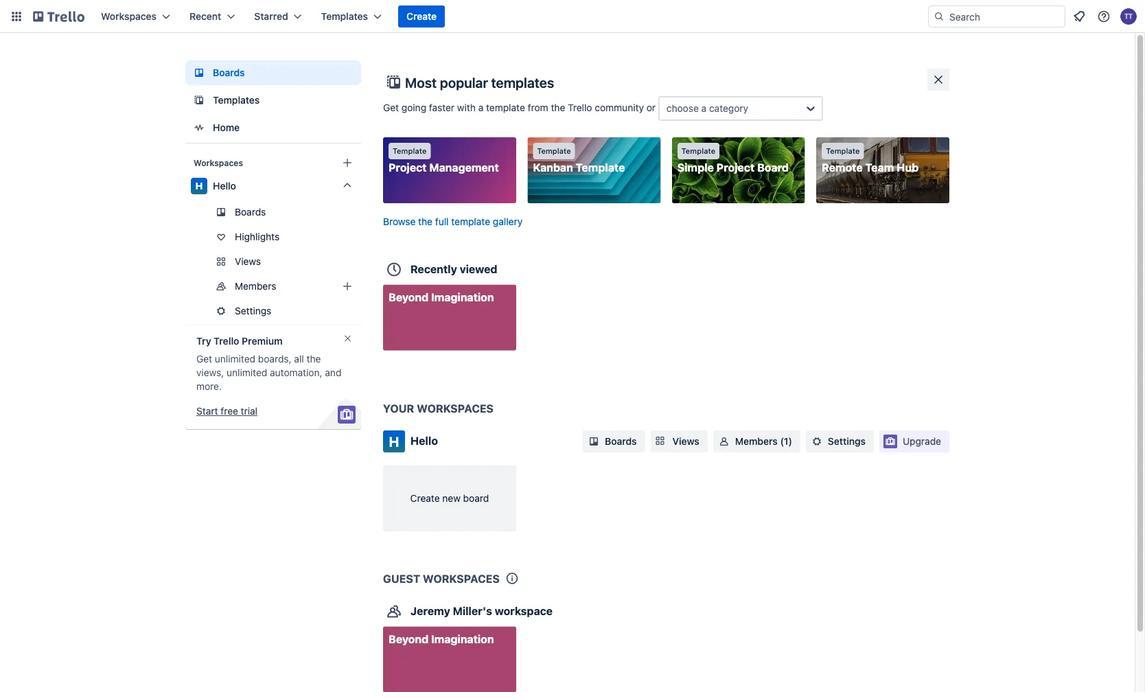 Task type: locate. For each thing, give the bounding box(es) containing it.
workspaces right your
[[417, 402, 494, 415]]

trello right try
[[214, 335, 239, 347]]

0 vertical spatial template
[[486, 102, 525, 113]]

1 vertical spatial h
[[389, 433, 399, 449]]

templates right starred popup button
[[321, 11, 368, 22]]

template inside template simple project board
[[682, 147, 715, 156]]

open information menu image
[[1097, 10, 1111, 23]]

1 horizontal spatial workspaces
[[194, 158, 243, 168]]

0 vertical spatial boards
[[213, 67, 245, 78]]

beyond
[[389, 290, 429, 303], [389, 632, 429, 645]]

views link
[[185, 251, 361, 273], [651, 430, 708, 452]]

workspaces
[[417, 402, 494, 415], [423, 572, 500, 585]]

1 horizontal spatial hello
[[411, 434, 438, 447]]

settings up "premium"
[[235, 305, 271, 317]]

1 horizontal spatial h
[[389, 433, 399, 449]]

0 horizontal spatial project
[[389, 161, 427, 174]]

template up remote
[[826, 147, 860, 156]]

template for kanban
[[537, 147, 571, 156]]

1 horizontal spatial settings
[[828, 436, 866, 447]]

0 vertical spatial create
[[406, 11, 437, 22]]

boards up highlights in the top of the page
[[235, 206, 266, 218]]

settings link
[[185, 300, 361, 322], [806, 430, 874, 452]]

template board image
[[191, 92, 207, 108]]

0 notifications image
[[1071, 8, 1088, 25]]

1 horizontal spatial members
[[735, 436, 778, 447]]

0 vertical spatial beyond imagination
[[389, 290, 494, 303]]

2 imagination from the top
[[431, 632, 494, 645]]

1 beyond imagination link from the top
[[383, 285, 516, 350]]

starred button
[[246, 5, 310, 27]]

members link
[[185, 275, 361, 297]]

template up kanban
[[537, 147, 571, 156]]

Search field
[[945, 6, 1065, 27]]

imagination down miller's
[[431, 632, 494, 645]]

get
[[383, 102, 399, 113], [196, 353, 212, 365]]

premium
[[242, 335, 283, 347]]

boards right sm icon on the bottom of the page
[[605, 436, 637, 447]]

1 vertical spatial beyond
[[389, 632, 429, 645]]

create for create new board
[[410, 493, 440, 504]]

settings right "(1)"
[[828, 436, 866, 447]]

2 beyond imagination link from the top
[[383, 626, 516, 692]]

start
[[196, 405, 218, 417]]

1 horizontal spatial project
[[717, 161, 755, 174]]

1 vertical spatial get
[[196, 353, 212, 365]]

1 vertical spatial unlimited
[[227, 367, 267, 378]]

1 vertical spatial trello
[[214, 335, 239, 347]]

add image
[[339, 278, 356, 295]]

1 vertical spatial settings link
[[806, 430, 874, 452]]

0 horizontal spatial the
[[307, 353, 321, 365]]

recently viewed
[[411, 262, 497, 275]]

hello
[[213, 180, 236, 192], [411, 434, 438, 447]]

browse the full template gallery
[[383, 216, 523, 227]]

1 vertical spatial members
[[735, 436, 778, 447]]

miller's
[[453, 604, 492, 617]]

beyond down jeremy
[[389, 632, 429, 645]]

templates up home
[[213, 94, 260, 106]]

template inside template project management
[[393, 147, 427, 156]]

0 vertical spatial settings
[[235, 305, 271, 317]]

template
[[486, 102, 525, 113], [451, 216, 490, 227]]

0 vertical spatial settings link
[[185, 300, 361, 322]]

template for project
[[393, 147, 427, 156]]

create inside button
[[406, 11, 437, 22]]

template up simple
[[682, 147, 715, 156]]

a
[[478, 102, 484, 113], [701, 103, 707, 114]]

the left the full
[[418, 216, 433, 227]]

views
[[235, 256, 261, 267], [673, 436, 699, 447]]

0 horizontal spatial trello
[[214, 335, 239, 347]]

1 horizontal spatial sm image
[[810, 435, 824, 448]]

members (1)
[[735, 436, 792, 447]]

1 imagination from the top
[[431, 290, 494, 303]]

members down highlights in the top of the page
[[235, 280, 276, 292]]

the right all
[[307, 353, 321, 365]]

1 vertical spatial imagination
[[431, 632, 494, 645]]

create left new
[[410, 493, 440, 504]]

sm image right "(1)"
[[810, 435, 824, 448]]

imagination down recently viewed
[[431, 290, 494, 303]]

1 vertical spatial the
[[418, 216, 433, 227]]

project inside template project management
[[389, 161, 427, 174]]

boards
[[213, 67, 245, 78], [235, 206, 266, 218], [605, 436, 637, 447]]

beyond imagination down jeremy
[[389, 632, 494, 645]]

hub
[[897, 161, 919, 174]]

imagination
[[431, 290, 494, 303], [431, 632, 494, 645]]

beyond for jeremy miller's workspace
[[389, 632, 429, 645]]

the inside try trello premium get unlimited boards, all the views, unlimited automation, and more.
[[307, 353, 321, 365]]

home link
[[185, 115, 361, 140]]

project
[[389, 161, 427, 174], [717, 161, 755, 174]]

the right from
[[551, 102, 565, 113]]

beyond imagination down recently
[[389, 290, 494, 303]]

0 vertical spatial views link
[[185, 251, 361, 273]]

settings link right "(1)"
[[806, 430, 874, 452]]

beyond imagination link down recently viewed
[[383, 285, 516, 350]]

primary element
[[0, 0, 1145, 33]]

team
[[865, 161, 894, 174]]

h down home icon
[[195, 180, 203, 192]]

sm image
[[717, 435, 731, 448], [810, 435, 824, 448]]

trello left community at the top of page
[[568, 102, 592, 113]]

1 horizontal spatial a
[[701, 103, 707, 114]]

0 horizontal spatial views link
[[185, 251, 361, 273]]

settings
[[235, 305, 271, 317], [828, 436, 866, 447]]

trial
[[241, 405, 258, 417]]

workspace
[[495, 604, 553, 617]]

0 vertical spatial workspaces
[[417, 402, 494, 415]]

1 beyond from the top
[[389, 290, 429, 303]]

1 project from the left
[[389, 161, 427, 174]]

0 horizontal spatial get
[[196, 353, 212, 365]]

create up most
[[406, 11, 437, 22]]

1 horizontal spatial settings link
[[806, 430, 874, 452]]

1 vertical spatial workspaces
[[423, 572, 500, 585]]

recent
[[190, 11, 221, 22]]

h down your
[[389, 433, 399, 449]]

2 project from the left
[[717, 161, 755, 174]]

0 vertical spatial h
[[195, 180, 203, 192]]

beyond imagination link down jeremy
[[383, 626, 516, 692]]

h
[[195, 180, 203, 192], [389, 433, 399, 449]]

template inside the template remote team hub
[[826, 147, 860, 156]]

0 horizontal spatial members
[[235, 280, 276, 292]]

1 vertical spatial views link
[[651, 430, 708, 452]]

boards link
[[185, 60, 361, 85], [185, 201, 361, 223], [583, 430, 645, 452]]

simple
[[677, 161, 714, 174]]

0 vertical spatial imagination
[[431, 290, 494, 303]]

members for members (1)
[[735, 436, 778, 447]]

0 horizontal spatial templates
[[213, 94, 260, 106]]

board
[[463, 493, 489, 504]]

more.
[[196, 381, 222, 392]]

imagination for miller's
[[431, 632, 494, 645]]

1 horizontal spatial the
[[418, 216, 433, 227]]

kanban
[[533, 161, 573, 174]]

members left "(1)"
[[735, 436, 778, 447]]

1 vertical spatial beyond imagination
[[389, 632, 494, 645]]

0 vertical spatial the
[[551, 102, 565, 113]]

1 vertical spatial template
[[451, 216, 490, 227]]

settings link down members link
[[185, 300, 361, 322]]

workspaces
[[101, 11, 157, 22], [194, 158, 243, 168]]

beyond imagination link for recently
[[383, 285, 516, 350]]

your
[[383, 402, 414, 415]]

a right "with" on the top of the page
[[478, 102, 484, 113]]

beyond for recently viewed
[[389, 290, 429, 303]]

templates link
[[185, 88, 361, 113]]

2 horizontal spatial the
[[551, 102, 565, 113]]

create a workspace image
[[339, 154, 356, 171]]

workspaces for your workspaces
[[417, 402, 494, 415]]

create
[[406, 11, 437, 22], [410, 493, 440, 504]]

beyond imagination link
[[383, 285, 516, 350], [383, 626, 516, 692]]

0 vertical spatial workspaces
[[101, 11, 157, 22]]

0 vertical spatial beyond
[[389, 290, 429, 303]]

1 vertical spatial templates
[[213, 94, 260, 106]]

sm image left members (1)
[[717, 435, 731, 448]]

0 vertical spatial beyond imagination link
[[383, 285, 516, 350]]

2 vertical spatial boards link
[[583, 430, 645, 452]]

members
[[235, 280, 276, 292], [735, 436, 778, 447]]

1 horizontal spatial trello
[[568, 102, 592, 113]]

1 vertical spatial create
[[410, 493, 440, 504]]

hello down your workspaces
[[411, 434, 438, 447]]

get left going
[[383, 102, 399, 113]]

try
[[196, 335, 211, 347]]

template down 'templates'
[[486, 102, 525, 113]]

all
[[294, 353, 304, 365]]

0 horizontal spatial workspaces
[[101, 11, 157, 22]]

a right the choose
[[701, 103, 707, 114]]

0 vertical spatial templates
[[321, 11, 368, 22]]

workspaces up miller's
[[423, 572, 500, 585]]

template
[[393, 147, 427, 156], [537, 147, 571, 156], [682, 147, 715, 156], [826, 147, 860, 156], [576, 161, 625, 174]]

1 vertical spatial beyond imagination link
[[383, 626, 516, 692]]

members for members
[[235, 280, 276, 292]]

free
[[221, 405, 238, 417]]

most
[[405, 74, 437, 90]]

1 beyond imagination from the top
[[389, 290, 494, 303]]

trello
[[568, 102, 592, 113], [214, 335, 239, 347]]

get up views,
[[196, 353, 212, 365]]

gallery
[[493, 216, 523, 227]]

2 vertical spatial the
[[307, 353, 321, 365]]

boards right board icon
[[213, 67, 245, 78]]

templates
[[321, 11, 368, 22], [213, 94, 260, 106]]

hello down home
[[213, 180, 236, 192]]

beyond imagination
[[389, 290, 494, 303], [389, 632, 494, 645]]

0 vertical spatial get
[[383, 102, 399, 113]]

the for get going faster with a template from the trello community or
[[551, 102, 565, 113]]

1 horizontal spatial views
[[673, 436, 699, 447]]

unlimited up views,
[[215, 353, 255, 365]]

template right the full
[[451, 216, 490, 227]]

boards link for views
[[583, 430, 645, 452]]

beyond imagination for jeremy
[[389, 632, 494, 645]]

guest workspaces
[[383, 572, 500, 585]]

2 beyond imagination from the top
[[389, 632, 494, 645]]

1 vertical spatial boards link
[[185, 201, 361, 223]]

beyond down recently
[[389, 290, 429, 303]]

project left board
[[717, 161, 755, 174]]

unlimited
[[215, 353, 255, 365], [227, 367, 267, 378]]

0 horizontal spatial h
[[195, 180, 203, 192]]

1 vertical spatial boards
[[235, 206, 266, 218]]

1 horizontal spatial templates
[[321, 11, 368, 22]]

1 vertical spatial settings
[[828, 436, 866, 447]]

template down going
[[393, 147, 427, 156]]

2 vertical spatial boards
[[605, 436, 637, 447]]

2 beyond from the top
[[389, 632, 429, 645]]

0 vertical spatial hello
[[213, 180, 236, 192]]

remote
[[822, 161, 863, 174]]

the
[[551, 102, 565, 113], [418, 216, 433, 227], [307, 353, 321, 365]]

unlimited down boards, at the left bottom of page
[[227, 367, 267, 378]]

0 horizontal spatial sm image
[[717, 435, 731, 448]]

0 vertical spatial members
[[235, 280, 276, 292]]

0 horizontal spatial views
[[235, 256, 261, 267]]

0 vertical spatial boards link
[[185, 60, 361, 85]]

boards link for highlights
[[185, 201, 361, 223]]

project up browse
[[389, 161, 427, 174]]

back to home image
[[33, 5, 84, 27]]

0 horizontal spatial a
[[478, 102, 484, 113]]



Task type: vqa. For each thing, say whether or not it's contained in the screenshot.
sm icon in the Archived items 'link'
no



Task type: describe. For each thing, give the bounding box(es) containing it.
recent button
[[181, 5, 243, 27]]

project inside template simple project board
[[717, 161, 755, 174]]

create for create
[[406, 11, 437, 22]]

1 vertical spatial views
[[673, 436, 699, 447]]

0 vertical spatial trello
[[568, 102, 592, 113]]

starred
[[254, 11, 288, 22]]

boards for highlights
[[235, 206, 266, 218]]

0 vertical spatial unlimited
[[215, 353, 255, 365]]

create button
[[398, 5, 445, 27]]

start free trial
[[196, 405, 258, 417]]

full
[[435, 216, 449, 227]]

workspaces inside popup button
[[101, 11, 157, 22]]

with
[[457, 102, 476, 113]]

0 horizontal spatial hello
[[213, 180, 236, 192]]

1 vertical spatial hello
[[411, 434, 438, 447]]

upgrade button
[[879, 430, 950, 452]]

highlights
[[235, 231, 280, 242]]

automation,
[[270, 367, 322, 378]]

2 sm image from the left
[[810, 435, 824, 448]]

1 sm image from the left
[[717, 435, 731, 448]]

and
[[325, 367, 342, 378]]

workspaces button
[[93, 5, 179, 27]]

terry turtle (terryturtle) image
[[1120, 8, 1137, 25]]

browse the full template gallery link
[[383, 216, 523, 227]]

start free trial button
[[196, 404, 258, 418]]

home
[[213, 122, 240, 133]]

management
[[429, 161, 499, 174]]

faster
[[429, 102, 455, 113]]

new
[[442, 493, 461, 504]]

jeremy
[[411, 604, 450, 617]]

views,
[[196, 367, 224, 378]]

most popular templates
[[405, 74, 554, 90]]

your workspaces
[[383, 402, 494, 415]]

browse
[[383, 216, 416, 227]]

board
[[757, 161, 789, 174]]

0 vertical spatial views
[[235, 256, 261, 267]]

try trello premium get unlimited boards, all the views, unlimited automation, and more.
[[196, 335, 342, 392]]

1 horizontal spatial get
[[383, 102, 399, 113]]

trello inside try trello premium get unlimited boards, all the views, unlimited automation, and more.
[[214, 335, 239, 347]]

or
[[647, 102, 656, 113]]

jeremy miller's workspace
[[411, 604, 553, 617]]

imagination for viewed
[[431, 290, 494, 303]]

templates
[[491, 74, 554, 90]]

templates inside "dropdown button"
[[321, 11, 368, 22]]

(1)
[[780, 436, 792, 447]]

0 horizontal spatial settings
[[235, 305, 271, 317]]

get going faster with a template from the trello community or
[[383, 102, 658, 113]]

1 horizontal spatial views link
[[651, 430, 708, 452]]

boards,
[[258, 353, 292, 365]]

beyond imagination for recently
[[389, 290, 494, 303]]

template for remote
[[826, 147, 860, 156]]

board image
[[191, 65, 207, 81]]

category
[[709, 103, 748, 114]]

create new board
[[410, 493, 489, 504]]

search image
[[934, 11, 945, 22]]

template remote team hub
[[822, 147, 919, 174]]

template simple project board
[[677, 147, 789, 174]]

templates button
[[313, 5, 390, 27]]

get inside try trello premium get unlimited boards, all the views, unlimited automation, and more.
[[196, 353, 212, 365]]

going
[[402, 102, 426, 113]]

template for simple
[[682, 147, 715, 156]]

popular
[[440, 74, 488, 90]]

home image
[[191, 119, 207, 136]]

highlights link
[[185, 226, 361, 248]]

choose
[[667, 103, 699, 114]]

template right kanban
[[576, 161, 625, 174]]

0 horizontal spatial settings link
[[185, 300, 361, 322]]

the for try trello premium get unlimited boards, all the views, unlimited automation, and more.
[[307, 353, 321, 365]]

from
[[528, 102, 548, 113]]

boards for views
[[605, 436, 637, 447]]

choose a category
[[667, 103, 748, 114]]

sm image
[[587, 435, 601, 448]]

beyond imagination link for jeremy
[[383, 626, 516, 692]]

community
[[595, 102, 644, 113]]

viewed
[[460, 262, 497, 275]]

recently
[[411, 262, 457, 275]]

workspaces for guest workspaces
[[423, 572, 500, 585]]

guest
[[383, 572, 420, 585]]

1 vertical spatial workspaces
[[194, 158, 243, 168]]

upgrade
[[903, 436, 941, 447]]

template kanban template
[[533, 147, 625, 174]]

template project management
[[389, 147, 499, 174]]



